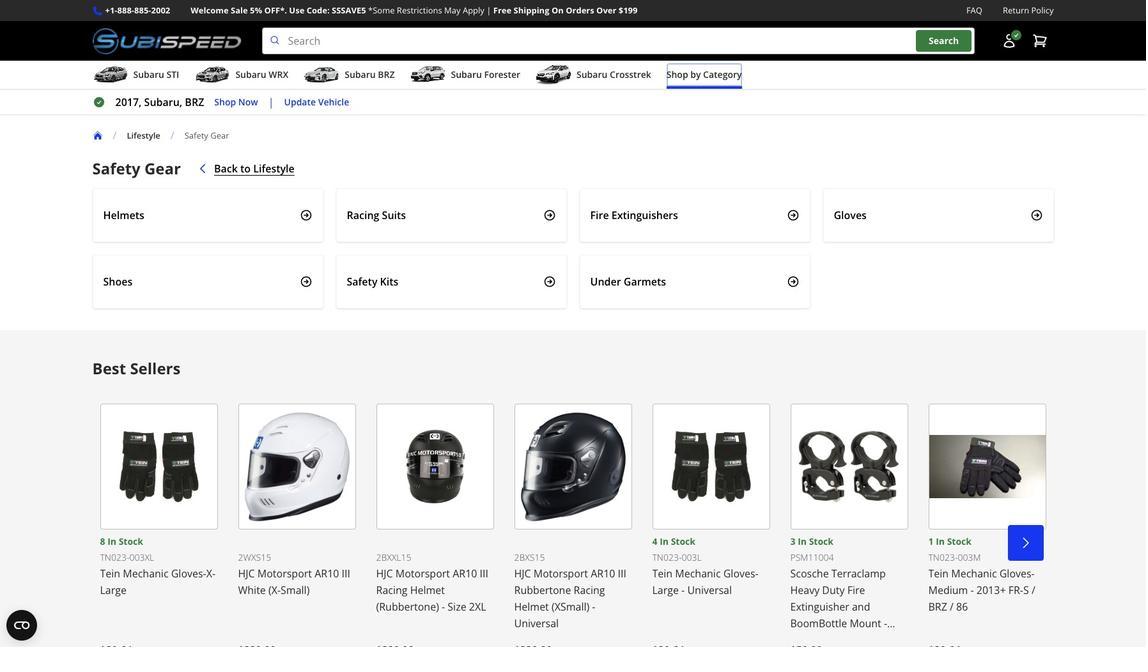 Task type: vqa. For each thing, say whether or not it's contained in the screenshot.


Task type: describe. For each thing, give the bounding box(es) containing it.
hjc for hjc motorsport ar10 iii white (x-small)
[[238, 567, 255, 581]]

885-
[[134, 4, 151, 16]]

subaru sti
[[133, 68, 179, 81]]

4
[[652, 536, 657, 548]]

shop by category
[[666, 68, 742, 81]]

tn023- for tein mechanic gloves- large - universal
[[652, 552, 682, 564]]

welcome sale 5% off*. use code: sssave5
[[191, 4, 366, 16]]

tn023- for tein mechanic gloves- medium - 2013+ fr-s / brz / 86
[[928, 552, 958, 564]]

universal inside 3 in stock psm11004 scosche terraclamp heavy duty fire extinguisher and boombottle mount - universal
[[790, 633, 835, 647]]

003l
[[682, 552, 702, 564]]

to
[[240, 162, 251, 176]]

racing inside racing suits link
[[347, 208, 379, 223]]

(x-
[[268, 584, 281, 598]]

subaru for subaru crosstrek
[[577, 68, 607, 81]]

- for hjc motorsport ar10 iii rubbertone racing helmet (xsmall) - universal
[[592, 600, 595, 614]]

2002
[[151, 4, 170, 16]]

iii for hjc motorsport ar10 iii white (x-small)
[[342, 567, 350, 581]]

*some
[[368, 4, 395, 16]]

return policy link
[[1003, 4, 1054, 17]]

a subaru wrx thumbnail image image
[[195, 65, 230, 84]]

back to lifestyle
[[214, 162, 295, 176]]

5%
[[250, 4, 262, 16]]

subaru,
[[144, 95, 182, 109]]

1 horizontal spatial |
[[487, 4, 491, 16]]

0 horizontal spatial brz
[[185, 95, 204, 109]]

return
[[1003, 4, 1029, 16]]

888-
[[117, 4, 134, 16]]

size
[[448, 600, 466, 614]]

policy
[[1031, 4, 1054, 16]]

lifestyle inside 'link'
[[253, 162, 295, 176]]

racing inside the 2bxxl15 hjc motorsport ar10 iii racing helmet (rubbertone) - size 2xl
[[376, 584, 407, 598]]

003m
[[958, 552, 981, 564]]

on
[[552, 4, 564, 16]]

subaru wrx
[[235, 68, 288, 81]]

fire inside 3 in stock psm11004 scosche terraclamp heavy duty fire extinguisher and boombottle mount - universal
[[847, 584, 865, 598]]

s
[[1023, 584, 1029, 598]]

return policy
[[1003, 4, 1054, 16]]

- for tein mechanic gloves- large - universal
[[681, 584, 685, 598]]

universal for gloves-
[[687, 584, 732, 598]]

helmets
[[103, 208, 144, 223]]

/ left 86
[[950, 600, 954, 614]]

iii for hjc motorsport ar10 iii racing helmet (rubbertone) - size 2xl
[[480, 567, 488, 581]]

over
[[596, 4, 616, 16]]

mechanic for large
[[675, 567, 721, 581]]

subaru forester
[[451, 68, 520, 81]]

subaru brz button
[[304, 63, 395, 89]]

subaru crosstrek
[[577, 68, 651, 81]]

boombottle
[[790, 617, 847, 631]]

wrx
[[269, 68, 288, 81]]

update
[[284, 96, 316, 108]]

duty
[[822, 584, 845, 598]]

tein for tein mechanic gloves- large - universal
[[652, 567, 672, 581]]

racing suits link
[[336, 189, 567, 242]]

2bxxl15 hjc motorsport ar10 iii racing helmet (rubbertone) - size 2xl
[[376, 552, 488, 614]]

psm11004
[[790, 552, 834, 564]]

faq
[[966, 4, 982, 16]]

by
[[690, 68, 701, 81]]

suits
[[382, 208, 406, 223]]

motorsport for (x-
[[257, 567, 312, 581]]

universal for helmet
[[514, 617, 559, 631]]

may
[[444, 4, 461, 16]]

subaru sti button
[[92, 63, 179, 89]]

gloves
[[834, 208, 867, 223]]

and
[[852, 600, 870, 614]]

lifestyle link down 2017,
[[127, 130, 160, 141]]

subaru for subaru sti
[[133, 68, 164, 81]]

forester
[[484, 68, 520, 81]]

0 horizontal spatial safety gear
[[92, 158, 181, 179]]

home image
[[92, 130, 103, 141]]

welcome
[[191, 4, 229, 16]]

apply
[[463, 4, 484, 16]]

4 in stock tn023-003l tein mechanic gloves- large - universal
[[652, 536, 759, 598]]

best
[[92, 358, 126, 379]]

tein for tein mechanic gloves- medium - 2013+ fr-s / brz / 86
[[928, 567, 949, 581]]

fr-
[[1008, 584, 1023, 598]]

2017,
[[115, 95, 142, 109]]

a subaru forester thumbnail image image
[[410, 65, 446, 84]]

stock for scosche
[[809, 536, 833, 548]]

helmet inside the 2bxxl15 hjc motorsport ar10 iii racing helmet (rubbertone) - size 2xl
[[410, 584, 445, 598]]

hjc for hjc motorsport ar10 iii rubbertone racing helmet (xsmall) - universal
[[514, 567, 531, 581]]

iii for hjc motorsport ar10 iii rubbertone racing helmet (xsmall) - universal
[[618, 567, 626, 581]]

hjc motorsport ar10 iii white (x-small) image
[[238, 404, 356, 530]]

now
[[238, 96, 258, 108]]

large inside 8 in stock tn023-003xl tein mechanic gloves-x- large
[[100, 584, 127, 598]]

safety for safety gear link
[[185, 130, 208, 141]]

86
[[956, 600, 968, 614]]

free
[[493, 4, 511, 16]]

2bxxl15
[[376, 552, 411, 564]]

sti
[[166, 68, 179, 81]]

- inside 3 in stock psm11004 scosche terraclamp heavy duty fire extinguisher and boombottle mount - universal
[[884, 617, 887, 631]]

code:
[[307, 4, 330, 16]]

ar10 for hjc motorsport ar10 iii white (x-small)
[[315, 567, 339, 581]]

in for 003xl
[[107, 536, 116, 548]]

shop for shop now
[[214, 96, 236, 108]]

large inside '4 in stock tn023-003l tein mechanic gloves- large - universal'
[[652, 584, 679, 598]]

search
[[929, 35, 959, 47]]

(rubbertone)
[[376, 600, 439, 614]]

subaru for subaru forester
[[451, 68, 482, 81]]

fire extinguishers link
[[579, 189, 810, 242]]

1
[[928, 536, 934, 548]]

motorsport for helmet
[[396, 567, 450, 581]]

x-
[[206, 567, 215, 581]]

3
[[790, 536, 795, 548]]

kits
[[380, 275, 398, 289]]

scosche terraclamp heavy duty fire extinguisher and boombottle mount - universal image
[[790, 404, 908, 530]]

hjc motorsport ar10 iii rubbertone racing helmet (xsmall) - universal image
[[514, 404, 632, 530]]

1 horizontal spatial gear
[[210, 130, 229, 141]]

off*.
[[264, 4, 287, 16]]

orders
[[566, 4, 594, 16]]

subaru brz
[[345, 68, 395, 81]]

subispeed logo image
[[92, 28, 241, 54]]

lifestyle link down 2017, subaru, brz
[[127, 130, 171, 141]]

terraclamp
[[831, 567, 886, 581]]

*some restrictions may apply | free shipping on orders over $199
[[368, 4, 638, 16]]

stock for 003l
[[671, 536, 695, 548]]

faq link
[[966, 4, 982, 17]]

- for tein mechanic gloves- medium - 2013+ fr-s / brz / 86
[[971, 584, 974, 598]]



Task type: locate. For each thing, give the bounding box(es) containing it.
stock inside 1 in stock tn023-003m tein mechanic gloves- medium - 2013+ fr-s / brz / 86
[[947, 536, 972, 548]]

3 motorsport from the left
[[534, 567, 588, 581]]

2 ar10 from the left
[[453, 567, 477, 581]]

garmets
[[624, 275, 666, 289]]

1 tein from the left
[[100, 567, 120, 581]]

lifestyle
[[127, 130, 160, 141], [253, 162, 295, 176]]

in for 003l
[[660, 536, 669, 548]]

back
[[214, 162, 238, 176]]

0 horizontal spatial shop
[[214, 96, 236, 108]]

mechanic down 003xl
[[123, 567, 168, 581]]

hjc down 2bxxl15
[[376, 567, 393, 581]]

0 horizontal spatial lifestyle
[[127, 130, 160, 141]]

4 in from the left
[[936, 536, 945, 548]]

tein inside 1 in stock tn023-003m tein mechanic gloves- medium - 2013+ fr-s / brz / 86
[[928, 567, 949, 581]]

tein down 8
[[100, 567, 120, 581]]

under garmets link
[[579, 255, 810, 309]]

vehicle
[[318, 96, 349, 108]]

2wxs15
[[238, 552, 271, 564]]

gloves- for tein mechanic gloves- large - universal
[[723, 567, 759, 581]]

iii inside the 2wxs15 hjc motorsport ar10 iii white (x-small)
[[342, 567, 350, 581]]

1 horizontal spatial helmet
[[514, 600, 549, 614]]

2bxs15
[[514, 552, 545, 564]]

large down 4
[[652, 584, 679, 598]]

2 motorsport from the left
[[396, 567, 450, 581]]

2 large from the left
[[652, 584, 679, 598]]

subaru left 'crosstrek'
[[577, 68, 607, 81]]

safety down 2017, subaru, brz
[[185, 130, 208, 141]]

safety kits link
[[336, 255, 567, 309]]

safety kits
[[347, 275, 398, 289]]

update vehicle button
[[284, 95, 349, 110]]

helmet up (rubbertone)
[[410, 584, 445, 598]]

| right now
[[268, 95, 274, 109]]

2 horizontal spatial safety
[[347, 275, 377, 289]]

5 subaru from the left
[[577, 68, 607, 81]]

2 horizontal spatial motorsport
[[534, 567, 588, 581]]

in inside 8 in stock tn023-003xl tein mechanic gloves-x- large
[[107, 536, 116, 548]]

0 vertical spatial gear
[[210, 130, 229, 141]]

shoes link
[[92, 255, 323, 309]]

subaru inside subaru brz dropdown button
[[345, 68, 376, 81]]

shop now
[[214, 96, 258, 108]]

0 vertical spatial |
[[487, 4, 491, 16]]

1 vertical spatial brz
[[185, 95, 204, 109]]

tn023- down 8
[[100, 552, 129, 564]]

2 horizontal spatial iii
[[618, 567, 626, 581]]

small)
[[281, 584, 310, 598]]

2 horizontal spatial ar10
[[591, 567, 615, 581]]

1 motorsport from the left
[[257, 567, 312, 581]]

0 horizontal spatial gloves-
[[171, 567, 206, 581]]

update vehicle
[[284, 96, 349, 108]]

mechanic for x-
[[123, 567, 168, 581]]

1 vertical spatial |
[[268, 95, 274, 109]]

helmet down rubbertone on the bottom
[[514, 600, 549, 614]]

tein mechanic gloves-large - universal image
[[652, 404, 770, 530]]

iii inside 2bxs15 hjc motorsport ar10 iii rubbertone racing helmet (xsmall) - universal
[[618, 567, 626, 581]]

gear up back
[[210, 130, 229, 141]]

restrictions
[[397, 4, 442, 16]]

best sellers
[[92, 358, 181, 379]]

0 horizontal spatial tn023-
[[100, 552, 129, 564]]

tn023- down 4
[[652, 552, 682, 564]]

1 large from the left
[[100, 584, 127, 598]]

tein mechanic gloves-x-large image
[[100, 404, 218, 530]]

mechanic inside 8 in stock tn023-003xl tein mechanic gloves-x- large
[[123, 567, 168, 581]]

extinguisher
[[790, 600, 849, 614]]

shop left now
[[214, 96, 236, 108]]

2 hjc from the left
[[376, 567, 393, 581]]

sssave5
[[332, 4, 366, 16]]

in for scosche
[[798, 536, 807, 548]]

in right 3
[[798, 536, 807, 548]]

003xl
[[129, 552, 154, 564]]

1 horizontal spatial iii
[[480, 567, 488, 581]]

shop for shop by category
[[666, 68, 688, 81]]

0 vertical spatial helmet
[[410, 584, 445, 598]]

crosstrek
[[610, 68, 651, 81]]

/ down subaru,
[[171, 129, 174, 143]]

universal inside '4 in stock tn023-003l tein mechanic gloves- large - universal'
[[687, 584, 732, 598]]

subaru inside "subaru forester" dropdown button
[[451, 68, 482, 81]]

| left free
[[487, 4, 491, 16]]

racing up (rubbertone)
[[376, 584, 407, 598]]

2 horizontal spatial hjc
[[514, 567, 531, 581]]

2 vertical spatial brz
[[928, 600, 947, 614]]

1 vertical spatial lifestyle
[[253, 162, 295, 176]]

+1-
[[105, 4, 117, 16]]

lifestyle down 2017,
[[127, 130, 160, 141]]

hjc down 2bxs15
[[514, 567, 531, 581]]

stock inside '4 in stock tn023-003l tein mechanic gloves- large - universal'
[[671, 536, 695, 548]]

universal down the boombottle
[[790, 633, 835, 647]]

0 horizontal spatial tein
[[100, 567, 120, 581]]

1 vertical spatial universal
[[514, 617, 559, 631]]

1 horizontal spatial safety
[[185, 130, 208, 141]]

tein
[[100, 567, 120, 581], [652, 567, 672, 581], [928, 567, 949, 581]]

3 tein from the left
[[928, 567, 949, 581]]

tn023- inside 8 in stock tn023-003xl tein mechanic gloves-x- large
[[100, 552, 129, 564]]

stock up 003xl
[[119, 536, 143, 548]]

stock up 003m
[[947, 536, 972, 548]]

lifestyle link
[[127, 130, 171, 141], [127, 130, 160, 141]]

1 horizontal spatial motorsport
[[396, 567, 450, 581]]

under garmets
[[590, 275, 666, 289]]

racing left suits
[[347, 208, 379, 223]]

1 gloves- from the left
[[171, 567, 206, 581]]

gloves- for tein mechanic gloves-x- large
[[171, 567, 206, 581]]

1 in stock tn023-003m tein mechanic gloves- medium - 2013+ fr-s / brz / 86
[[928, 536, 1035, 614]]

heavy
[[790, 584, 820, 598]]

search input field
[[262, 28, 974, 54]]

tein for tein mechanic gloves-x- large
[[100, 567, 120, 581]]

3 stock from the left
[[809, 536, 833, 548]]

sale
[[231, 4, 248, 16]]

2 iii from the left
[[480, 567, 488, 581]]

1 horizontal spatial lifestyle
[[253, 162, 295, 176]]

1 horizontal spatial safety gear
[[185, 130, 229, 141]]

white
[[238, 584, 266, 598]]

2 horizontal spatial gloves-
[[999, 567, 1035, 581]]

mechanic
[[123, 567, 168, 581], [675, 567, 721, 581], [951, 567, 997, 581]]

fire extinguishers
[[590, 208, 678, 223]]

2 tein from the left
[[652, 567, 672, 581]]

safety
[[185, 130, 208, 141], [92, 158, 140, 179], [347, 275, 377, 289]]

helmet
[[410, 584, 445, 598], [514, 600, 549, 614]]

subaru inside the subaru wrx dropdown button
[[235, 68, 266, 81]]

safety gear up helmets
[[92, 158, 181, 179]]

shop left by
[[666, 68, 688, 81]]

1 horizontal spatial fire
[[847, 584, 865, 598]]

0 horizontal spatial hjc
[[238, 567, 255, 581]]

2 mechanic from the left
[[675, 567, 721, 581]]

shop by category button
[[666, 63, 742, 89]]

- right mount
[[884, 617, 887, 631]]

in inside 3 in stock psm11004 scosche terraclamp heavy duty fire extinguisher and boombottle mount - universal
[[798, 536, 807, 548]]

tein inside 8 in stock tn023-003xl tein mechanic gloves-x- large
[[100, 567, 120, 581]]

2 horizontal spatial tein
[[928, 567, 949, 581]]

0 vertical spatial brz
[[378, 68, 395, 81]]

1 horizontal spatial brz
[[378, 68, 395, 81]]

search button
[[916, 30, 972, 52]]

1 vertical spatial fire
[[847, 584, 865, 598]]

hjc up the white
[[238, 567, 255, 581]]

gloves- inside 1 in stock tn023-003m tein mechanic gloves- medium - 2013+ fr-s / brz / 86
[[999, 567, 1035, 581]]

a subaru sti thumbnail image image
[[92, 65, 128, 84]]

sellers
[[130, 358, 181, 379]]

fire down terraclamp
[[847, 584, 865, 598]]

brz down medium
[[928, 600, 947, 614]]

ar10 for hjc motorsport ar10 iii rubbertone racing helmet (xsmall) - universal
[[591, 567, 615, 581]]

brz inside dropdown button
[[378, 68, 395, 81]]

brz right subaru,
[[185, 95, 204, 109]]

universal inside 2bxs15 hjc motorsport ar10 iii rubbertone racing helmet (xsmall) - universal
[[514, 617, 559, 631]]

iii inside the 2bxxl15 hjc motorsport ar10 iii racing helmet (rubbertone) - size 2xl
[[480, 567, 488, 581]]

stock
[[119, 536, 143, 548], [671, 536, 695, 548], [809, 536, 833, 548], [947, 536, 972, 548]]

rubbertone
[[514, 584, 571, 598]]

subaru forester button
[[410, 63, 520, 89]]

subaru
[[133, 68, 164, 81], [235, 68, 266, 81], [345, 68, 376, 81], [451, 68, 482, 81], [577, 68, 607, 81]]

3 mechanic from the left
[[951, 567, 997, 581]]

- inside 2bxs15 hjc motorsport ar10 iii rubbertone racing helmet (xsmall) - universal
[[592, 600, 595, 614]]

fire left the extinguishers
[[590, 208, 609, 223]]

racing suits
[[347, 208, 406, 223]]

tein down 4
[[652, 567, 672, 581]]

ar10 inside 2bxs15 hjc motorsport ar10 iii rubbertone racing helmet (xsmall) - universal
[[591, 567, 615, 581]]

mechanic for medium
[[951, 567, 997, 581]]

motorsport up (x-
[[257, 567, 312, 581]]

0 vertical spatial safety
[[185, 130, 208, 141]]

category
[[703, 68, 742, 81]]

a subaru crosstrek thumbnail image image
[[536, 65, 571, 84]]

in for 003m
[[936, 536, 945, 548]]

racing
[[347, 208, 379, 223], [376, 584, 407, 598], [574, 584, 605, 598]]

hjc for hjc motorsport ar10 iii racing helmet (rubbertone) - size 2xl
[[376, 567, 393, 581]]

0 horizontal spatial motorsport
[[257, 567, 312, 581]]

gloves- inside '4 in stock tn023-003l tein mechanic gloves- large - universal'
[[723, 567, 759, 581]]

in right '1'
[[936, 536, 945, 548]]

motorsport inside the 2wxs15 hjc motorsport ar10 iii white (x-small)
[[257, 567, 312, 581]]

helmet inside 2bxs15 hjc motorsport ar10 iii rubbertone racing helmet (xsmall) - universal
[[514, 600, 549, 614]]

0 horizontal spatial iii
[[342, 567, 350, 581]]

ar10 inside the 2bxxl15 hjc motorsport ar10 iii racing helmet (rubbertone) - size 2xl
[[453, 567, 477, 581]]

in inside '4 in stock tn023-003l tein mechanic gloves- large - universal'
[[660, 536, 669, 548]]

|
[[487, 4, 491, 16], [268, 95, 274, 109]]

motorsport down 2bxxl15
[[396, 567, 450, 581]]

gear left back
[[144, 158, 181, 179]]

motorsport up rubbertone on the bottom
[[534, 567, 588, 581]]

stock for 003xl
[[119, 536, 143, 548]]

1 horizontal spatial ar10
[[453, 567, 477, 581]]

hjc inside 2bxs15 hjc motorsport ar10 iii rubbertone racing helmet (xsmall) - universal
[[514, 567, 531, 581]]

1 iii from the left
[[342, 567, 350, 581]]

(xsmall)
[[552, 600, 589, 614]]

tein inside '4 in stock tn023-003l tein mechanic gloves- large - universal'
[[652, 567, 672, 581]]

subaru crosstrek button
[[536, 63, 651, 89]]

/
[[113, 129, 117, 143], [171, 129, 174, 143], [1032, 584, 1035, 598], [950, 600, 954, 614]]

brz inside 1 in stock tn023-003m tein mechanic gloves- medium - 2013+ fr-s / brz / 86
[[928, 600, 947, 614]]

shop inside dropdown button
[[666, 68, 688, 81]]

1 vertical spatial gear
[[144, 158, 181, 179]]

3 ar10 from the left
[[591, 567, 615, 581]]

safety for safety kits link
[[347, 275, 377, 289]]

- left 2013+
[[971, 584, 974, 598]]

mechanic inside 1 in stock tn023-003m tein mechanic gloves- medium - 2013+ fr-s / brz / 86
[[951, 567, 997, 581]]

2 vertical spatial safety
[[347, 275, 377, 289]]

mount
[[850, 617, 881, 631]]

0 horizontal spatial safety
[[92, 158, 140, 179]]

tn023- inside 1 in stock tn023-003m tein mechanic gloves- medium - 2013+ fr-s / brz / 86
[[928, 552, 958, 564]]

0 horizontal spatial fire
[[590, 208, 609, 223]]

0 vertical spatial fire
[[590, 208, 609, 223]]

/ right home icon on the left top of the page
[[113, 129, 117, 143]]

gloves- inside 8 in stock tn023-003xl tein mechanic gloves-x- large
[[171, 567, 206, 581]]

2wxs15 hjc motorsport ar10 iii white (x-small)
[[238, 552, 350, 598]]

racing up (xsmall)
[[574, 584, 605, 598]]

- inside 1 in stock tn023-003m tein mechanic gloves- medium - 2013+ fr-s / brz / 86
[[971, 584, 974, 598]]

- down 003l at the right of page
[[681, 584, 685, 598]]

hjc inside the 2wxs15 hjc motorsport ar10 iii white (x-small)
[[238, 567, 255, 581]]

3 hjc from the left
[[514, 567, 531, 581]]

0 horizontal spatial large
[[100, 584, 127, 598]]

-
[[681, 584, 685, 598], [971, 584, 974, 598], [442, 600, 445, 614], [592, 600, 595, 614], [884, 617, 887, 631]]

0 vertical spatial universal
[[687, 584, 732, 598]]

1 vertical spatial helmet
[[514, 600, 549, 614]]

stock for 003m
[[947, 536, 972, 548]]

subaru inside subaru sti dropdown button
[[133, 68, 164, 81]]

subaru for subaru brz
[[345, 68, 376, 81]]

0 horizontal spatial mechanic
[[123, 567, 168, 581]]

1 stock from the left
[[119, 536, 143, 548]]

in right 8
[[107, 536, 116, 548]]

2 horizontal spatial mechanic
[[951, 567, 997, 581]]

ar10 for hjc motorsport ar10 iii racing helmet (rubbertone) - size 2xl
[[453, 567, 477, 581]]

3 in stock psm11004 scosche terraclamp heavy duty fire extinguisher and boombottle mount - universal
[[790, 536, 887, 647]]

1 vertical spatial safety gear
[[92, 158, 181, 179]]

safety left kits
[[347, 275, 377, 289]]

back to lifestyle link
[[196, 159, 295, 178]]

universal down rubbertone on the bottom
[[514, 617, 559, 631]]

shoes
[[103, 275, 132, 289]]

brz
[[378, 68, 395, 81], [185, 95, 204, 109], [928, 600, 947, 614]]

3 in from the left
[[798, 536, 807, 548]]

3 iii from the left
[[618, 567, 626, 581]]

1 vertical spatial safety
[[92, 158, 140, 179]]

tein mechanic gloves-medium - 2013+ fr-s / brz / 86 image
[[928, 404, 1046, 530]]

1 hjc from the left
[[238, 567, 255, 581]]

in inside 1 in stock tn023-003m tein mechanic gloves- medium - 2013+ fr-s / brz / 86
[[936, 536, 945, 548]]

1 in from the left
[[107, 536, 116, 548]]

under
[[590, 275, 621, 289]]

0 horizontal spatial universal
[[514, 617, 559, 631]]

4 stock from the left
[[947, 536, 972, 548]]

2xl
[[469, 600, 486, 614]]

stock inside 8 in stock tn023-003xl tein mechanic gloves-x- large
[[119, 536, 143, 548]]

subaru up now
[[235, 68, 266, 81]]

gloves link
[[823, 189, 1054, 242]]

1 horizontal spatial tein
[[652, 567, 672, 581]]

stock inside 3 in stock psm11004 scosche terraclamp heavy duty fire extinguisher and boombottle mount - universal
[[809, 536, 833, 548]]

universal down 003l at the right of page
[[687, 584, 732, 598]]

0 vertical spatial safety gear
[[185, 130, 229, 141]]

0 vertical spatial shop
[[666, 68, 688, 81]]

medium
[[928, 584, 968, 598]]

2 subaru from the left
[[235, 68, 266, 81]]

gear
[[210, 130, 229, 141], [144, 158, 181, 179]]

iii
[[342, 567, 350, 581], [480, 567, 488, 581], [618, 567, 626, 581]]

motorsport inside 2bxs15 hjc motorsport ar10 iii rubbertone racing helmet (xsmall) - universal
[[534, 567, 588, 581]]

1 horizontal spatial mechanic
[[675, 567, 721, 581]]

2 vertical spatial universal
[[790, 633, 835, 647]]

- inside the 2bxxl15 hjc motorsport ar10 iii racing helmet (rubbertone) - size 2xl
[[442, 600, 445, 614]]

1 horizontal spatial shop
[[666, 68, 688, 81]]

mechanic down 003m
[[951, 567, 997, 581]]

- inside '4 in stock tn023-003l tein mechanic gloves- large - universal'
[[681, 584, 685, 598]]

1 tn023- from the left
[[100, 552, 129, 564]]

1 horizontal spatial large
[[652, 584, 679, 598]]

open widget image
[[6, 610, 37, 641]]

1 subaru from the left
[[133, 68, 164, 81]]

2 horizontal spatial universal
[[790, 633, 835, 647]]

hjc motorsport ar10 iii racing helmet (rubbertone) - size 2xl image
[[376, 404, 494, 530]]

2 horizontal spatial tn023-
[[928, 552, 958, 564]]

mechanic inside '4 in stock tn023-003l tein mechanic gloves- large - universal'
[[675, 567, 721, 581]]

in
[[107, 536, 116, 548], [660, 536, 669, 548], [798, 536, 807, 548], [936, 536, 945, 548]]

tein up medium
[[928, 567, 949, 581]]

lifestyle right to
[[253, 162, 295, 176]]

$199
[[619, 4, 638, 16]]

motorsport inside the 2bxxl15 hjc motorsport ar10 iii racing helmet (rubbertone) - size 2xl
[[396, 567, 450, 581]]

2 tn023- from the left
[[652, 552, 682, 564]]

in right 4
[[660, 536, 669, 548]]

/ right "s"
[[1032, 584, 1035, 598]]

2013+
[[977, 584, 1006, 598]]

1 horizontal spatial tn023-
[[652, 552, 682, 564]]

a subaru brz thumbnail image image
[[304, 65, 340, 84]]

subaru left forester
[[451, 68, 482, 81]]

universal
[[687, 584, 732, 598], [514, 617, 559, 631], [790, 633, 835, 647]]

4 subaru from the left
[[451, 68, 482, 81]]

shop now link
[[214, 95, 258, 110]]

2017, subaru, brz
[[115, 95, 204, 109]]

1 vertical spatial shop
[[214, 96, 236, 108]]

subaru left 'sti'
[[133, 68, 164, 81]]

8 in stock tn023-003xl tein mechanic gloves-x- large
[[100, 536, 215, 598]]

1 horizontal spatial hjc
[[376, 567, 393, 581]]

brz left a subaru forester thumbnail image
[[378, 68, 395, 81]]

2 in from the left
[[660, 536, 669, 548]]

2 horizontal spatial brz
[[928, 600, 947, 614]]

2 gloves- from the left
[[723, 567, 759, 581]]

0 horizontal spatial |
[[268, 95, 274, 109]]

mechanic down 003l at the right of page
[[675, 567, 721, 581]]

- left the size
[[442, 600, 445, 614]]

safety down home icon on the left top of the page
[[92, 158, 140, 179]]

large down 8
[[100, 584, 127, 598]]

0 horizontal spatial ar10
[[315, 567, 339, 581]]

+1-888-885-2002
[[105, 4, 170, 16]]

racing inside 2bxs15 hjc motorsport ar10 iii rubbertone racing helmet (xsmall) - universal
[[574, 584, 605, 598]]

1 horizontal spatial universal
[[687, 584, 732, 598]]

large
[[100, 584, 127, 598], [652, 584, 679, 598]]

tn023-
[[100, 552, 129, 564], [652, 552, 682, 564], [928, 552, 958, 564]]

tn023- down '1'
[[928, 552, 958, 564]]

- right (xsmall)
[[592, 600, 595, 614]]

1 mechanic from the left
[[123, 567, 168, 581]]

0 horizontal spatial helmet
[[410, 584, 445, 598]]

subaru for subaru wrx
[[235, 68, 266, 81]]

subaru up vehicle
[[345, 68, 376, 81]]

tn023- for tein mechanic gloves-x- large
[[100, 552, 129, 564]]

safety gear up back
[[185, 130, 229, 141]]

2 stock from the left
[[671, 536, 695, 548]]

motorsport for racing
[[534, 567, 588, 581]]

subaru inside subaru crosstrek "dropdown button"
[[577, 68, 607, 81]]

tn023- inside '4 in stock tn023-003l tein mechanic gloves- large - universal'
[[652, 552, 682, 564]]

stock up 003l at the right of page
[[671, 536, 695, 548]]

3 subaru from the left
[[345, 68, 376, 81]]

3 gloves- from the left
[[999, 567, 1035, 581]]

0 vertical spatial lifestyle
[[127, 130, 160, 141]]

0 horizontal spatial gear
[[144, 158, 181, 179]]

3 tn023- from the left
[[928, 552, 958, 564]]

scosche
[[790, 567, 829, 581]]

hjc inside the 2bxxl15 hjc motorsport ar10 iii racing helmet (rubbertone) - size 2xl
[[376, 567, 393, 581]]

gloves- for tein mechanic gloves- medium - 2013+ fr-s / brz / 86
[[999, 567, 1035, 581]]

ar10 inside the 2wxs15 hjc motorsport ar10 iii white (x-small)
[[315, 567, 339, 581]]

1 ar10 from the left
[[315, 567, 339, 581]]

gloves-
[[171, 567, 206, 581], [723, 567, 759, 581], [999, 567, 1035, 581]]

1 horizontal spatial gloves-
[[723, 567, 759, 581]]

safety gear
[[185, 130, 229, 141], [92, 158, 181, 179]]

stock up the 'psm11004' at right
[[809, 536, 833, 548]]

button image
[[1001, 33, 1017, 49]]



